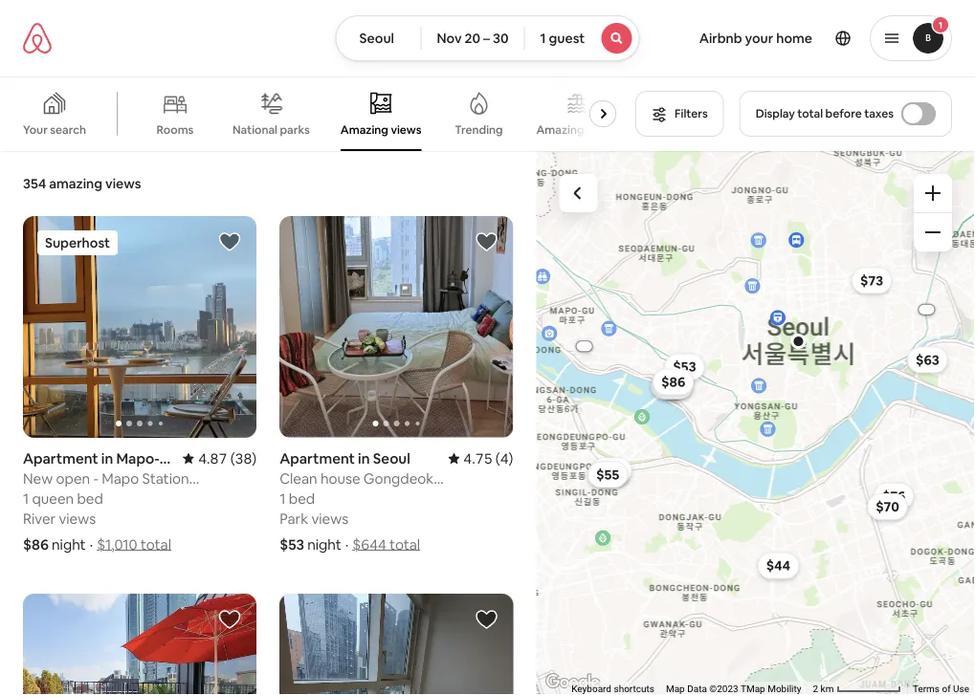Task type: describe. For each thing, give the bounding box(es) containing it.
(4)
[[496, 449, 513, 468]]

national
[[233, 122, 278, 137]]

1 button
[[870, 15, 952, 61]]

zoom out image
[[926, 225, 941, 240]]

search
[[50, 123, 86, 137]]

amazing for amazing pools
[[536, 123, 584, 137]]

$76
[[882, 488, 905, 505]]

use
[[953, 684, 970, 695]]

rooms
[[157, 123, 194, 137]]

1 guest
[[540, 30, 585, 47]]

$93
[[659, 378, 683, 395]]

1 for 1 queen bed river views $86 night · $1,010 total
[[23, 490, 29, 508]]

terms
[[913, 684, 940, 695]]

in
[[358, 449, 370, 468]]

zoom in image
[[926, 186, 941, 201]]

before
[[826, 106, 862, 121]]

views left trending
[[391, 122, 422, 137]]

map
[[666, 684, 685, 695]]

· inside 1 bed park views $53 night · $644 total
[[345, 536, 349, 554]]

your
[[23, 123, 48, 137]]

amazing views
[[341, 122, 422, 137]]

1 vertical spatial seoul
[[373, 449, 410, 468]]

30
[[493, 30, 509, 47]]

add to wishlist: apartment in mapo-gu image
[[218, 231, 241, 254]]

display total before taxes
[[756, 106, 894, 121]]

apartment in seoul
[[280, 449, 410, 468]]

total inside 1 queen bed river views $86 night · $1,010 total
[[140, 536, 171, 554]]

terms of use
[[913, 684, 970, 695]]

4.87
[[198, 449, 227, 468]]

$86 button
[[653, 369, 694, 396]]

$76 button
[[874, 483, 914, 510]]

airbnb your home
[[699, 30, 813, 47]]

$644
[[353, 536, 386, 554]]

apartment
[[280, 449, 355, 468]]

national parks
[[233, 122, 310, 137]]

$53 button
[[664, 354, 705, 381]]

airbnb
[[699, 30, 742, 47]]

$1,010
[[97, 536, 137, 554]]

$70
[[876, 499, 899, 516]]

1 queen bed river views $86 night · $1,010 total
[[23, 490, 171, 554]]

$55
[[596, 466, 619, 484]]

views right amazing
[[105, 175, 141, 192]]

nov
[[437, 30, 462, 47]]

$63 button
[[907, 347, 948, 374]]

google image
[[541, 671, 604, 696]]

keyboard
[[572, 684, 612, 695]]

1 for 1
[[939, 19, 943, 31]]

add to wishlist: apartment in seocho-gu image
[[475, 609, 498, 632]]

map data ©2023 tmap mobility
[[666, 684, 802, 695]]

airbnb your home link
[[688, 18, 824, 58]]

2
[[813, 684, 818, 695]]

· inside 1 queen bed river views $86 night · $1,010 total
[[90, 536, 93, 554]]

2 km button
[[807, 682, 907, 696]]

amazing pools
[[536, 123, 616, 137]]

taxes
[[864, 106, 894, 121]]

filters
[[675, 106, 708, 121]]

parks
[[280, 122, 310, 137]]

$53 inside button
[[673, 359, 696, 376]]

display
[[756, 106, 795, 121]]

(38)
[[230, 449, 257, 468]]

–
[[483, 30, 490, 47]]

354
[[23, 175, 46, 192]]

data
[[687, 684, 707, 695]]

1 guest button
[[524, 15, 640, 61]]

km
[[821, 684, 834, 695]]

amazing for amazing views
[[341, 122, 388, 137]]



Task type: vqa. For each thing, say whether or not it's contained in the screenshot.
THE $1,351
no



Task type: locate. For each thing, give the bounding box(es) containing it.
$93 button
[[651, 373, 692, 400]]

4.75
[[464, 449, 493, 468]]

$52
[[600, 462, 623, 480], [598, 465, 621, 482]]

1 night from the left
[[52, 536, 86, 554]]

views
[[391, 122, 422, 137], [105, 175, 141, 192], [59, 510, 96, 528], [311, 510, 349, 528]]

mobility
[[768, 684, 802, 695]]

1 for 1 bed park views $53 night · $644 total
[[280, 490, 286, 508]]

1 horizontal spatial amazing
[[536, 123, 584, 137]]

of
[[942, 684, 951, 695]]

home
[[776, 30, 813, 47]]

$53 down park on the left bottom of the page
[[280, 536, 304, 554]]

$63
[[916, 352, 939, 369]]

seoul left nov
[[359, 30, 394, 47]]

display total before taxes button
[[740, 91, 952, 137]]

seoul
[[359, 30, 394, 47], [373, 449, 410, 468]]

$73
[[860, 272, 883, 289]]

$1,010 total button
[[97, 536, 171, 554]]

2 km
[[813, 684, 836, 695]]

your
[[745, 30, 774, 47]]

queen
[[32, 490, 74, 508]]

$644 total button
[[353, 536, 420, 554]]

add to wishlist: home in seongdong-gu image
[[218, 609, 241, 632]]

seoul button
[[335, 15, 422, 61]]

1 horizontal spatial bed
[[289, 490, 315, 508]]

1 inside 1 bed park views $53 night · $644 total
[[280, 490, 286, 508]]

group
[[0, 77, 624, 151], [23, 216, 257, 438], [280, 216, 513, 438], [23, 594, 257, 696], [280, 594, 513, 696]]

night down park on the left bottom of the page
[[307, 536, 342, 554]]

your search
[[23, 123, 86, 137]]

0 horizontal spatial $86
[[23, 536, 49, 554]]

none search field containing seoul
[[335, 15, 640, 61]]

bed inside 1 bed park views $53 night · $644 total
[[289, 490, 315, 508]]

river
[[23, 510, 56, 528]]

0 vertical spatial $53
[[673, 359, 696, 376]]

$86 inside button
[[661, 374, 685, 391]]

keyboard shortcuts
[[572, 684, 655, 695]]

1 · from the left
[[90, 536, 93, 554]]

354 amazing views
[[23, 175, 141, 192]]

bed
[[77, 490, 103, 508], [289, 490, 315, 508]]

total
[[798, 106, 823, 121], [140, 536, 171, 554], [389, 536, 420, 554]]

amazing
[[49, 175, 103, 192]]

group containing national parks
[[0, 77, 624, 151]]

night down river
[[52, 536, 86, 554]]

nov 20 – 30 button
[[421, 15, 525, 61]]

None search field
[[335, 15, 640, 61]]

total left 'before'
[[798, 106, 823, 121]]

views inside 1 bed park views $53 night · $644 total
[[311, 510, 349, 528]]

1 horizontal spatial ·
[[345, 536, 349, 554]]

4.87 (38)
[[198, 449, 257, 468]]

$52 button
[[592, 458, 632, 485], [590, 460, 630, 487]]

shortcuts
[[614, 684, 655, 695]]

$44
[[766, 558, 790, 575]]

seoul right 'in' on the bottom left of page
[[373, 449, 410, 468]]

$86 inside 1 queen bed river views $86 night · $1,010 total
[[23, 536, 49, 554]]

night
[[52, 536, 86, 554], [307, 536, 342, 554]]

$55 button
[[588, 462, 628, 488]]

0 horizontal spatial ·
[[90, 536, 93, 554]]

1 bed park views $53 night · $644 total
[[280, 490, 420, 554]]

views inside 1 queen bed river views $86 night · $1,010 total
[[59, 510, 96, 528]]

park
[[280, 510, 308, 528]]

total right $1,010
[[140, 536, 171, 554]]

total right the $644
[[389, 536, 420, 554]]

0 horizontal spatial total
[[140, 536, 171, 554]]

1 vertical spatial $53
[[280, 536, 304, 554]]

pools
[[587, 123, 616, 137]]

1 horizontal spatial $86
[[661, 374, 685, 391]]

bed inside 1 queen bed river views $86 night · $1,010 total
[[77, 490, 103, 508]]

2 · from the left
[[345, 536, 349, 554]]

total inside button
[[798, 106, 823, 121]]

terms of use link
[[913, 684, 970, 695]]

1 horizontal spatial total
[[389, 536, 420, 554]]

$86
[[661, 374, 685, 391], [23, 536, 49, 554]]

guest
[[549, 30, 585, 47]]

1 bed from the left
[[77, 490, 103, 508]]

$53 up $79
[[673, 359, 696, 376]]

20
[[465, 30, 481, 47]]

2 night from the left
[[307, 536, 342, 554]]

seoul inside seoul button
[[359, 30, 394, 47]]

1 for 1 guest
[[540, 30, 546, 47]]

0 horizontal spatial night
[[52, 536, 86, 554]]

1 inside dropdown button
[[939, 19, 943, 31]]

1 horizontal spatial $53
[[673, 359, 696, 376]]

· left $1,010
[[90, 536, 93, 554]]

tmap
[[741, 684, 765, 695]]

1 inside 1 queen bed river views $86 night · $1,010 total
[[23, 490, 29, 508]]

night inside 1 bed park views $53 night · $644 total
[[307, 536, 342, 554]]

0 horizontal spatial $53
[[280, 536, 304, 554]]

$73 $76
[[860, 272, 905, 505]]

1 vertical spatial $86
[[23, 536, 49, 554]]

profile element
[[663, 0, 952, 77]]

filters button
[[636, 91, 724, 137]]

4.87 out of 5 average rating,  38 reviews image
[[183, 449, 257, 468]]

amazing right parks
[[341, 122, 388, 137]]

0 vertical spatial seoul
[[359, 30, 394, 47]]

bed up park on the left bottom of the page
[[289, 490, 315, 508]]

$79
[[661, 378, 685, 395]]

views right park on the left bottom of the page
[[311, 510, 349, 528]]

4.75 (4)
[[464, 449, 513, 468]]

$70 button
[[867, 494, 908, 521]]

· left the $644
[[345, 536, 349, 554]]

4.75 out of 5 average rating,  4 reviews image
[[448, 449, 513, 468]]

nov 20 – 30
[[437, 30, 509, 47]]

0 horizontal spatial amazing
[[341, 122, 388, 137]]

$44 button
[[758, 553, 799, 580]]

2 bed from the left
[[289, 490, 315, 508]]

1 inside button
[[540, 30, 546, 47]]

2 horizontal spatial total
[[798, 106, 823, 121]]

0 horizontal spatial bed
[[77, 490, 103, 508]]

$53 inside 1 bed park views $53 night · $644 total
[[280, 536, 304, 554]]

views down the queen
[[59, 510, 96, 528]]

·
[[90, 536, 93, 554], [345, 536, 349, 554]]

amazing left pools
[[536, 123, 584, 137]]

total inside 1 bed park views $53 night · $644 total
[[389, 536, 420, 554]]

©2023
[[710, 684, 739, 695]]

$73 button
[[852, 267, 892, 294]]

$53
[[673, 359, 696, 376], [280, 536, 304, 554]]

bed right the queen
[[77, 490, 103, 508]]

trending
[[455, 123, 503, 137]]

keyboard shortcuts button
[[572, 683, 655, 696]]

0 vertical spatial $86
[[661, 374, 685, 391]]

$79 button
[[653, 373, 693, 400]]

add to wishlist: apartment in seoul image
[[475, 231, 498, 254]]

google map
showing 35 stays. region
[[535, 151, 975, 696]]

night inside 1 queen bed river views $86 night · $1,010 total
[[52, 536, 86, 554]]

1 horizontal spatial night
[[307, 536, 342, 554]]



